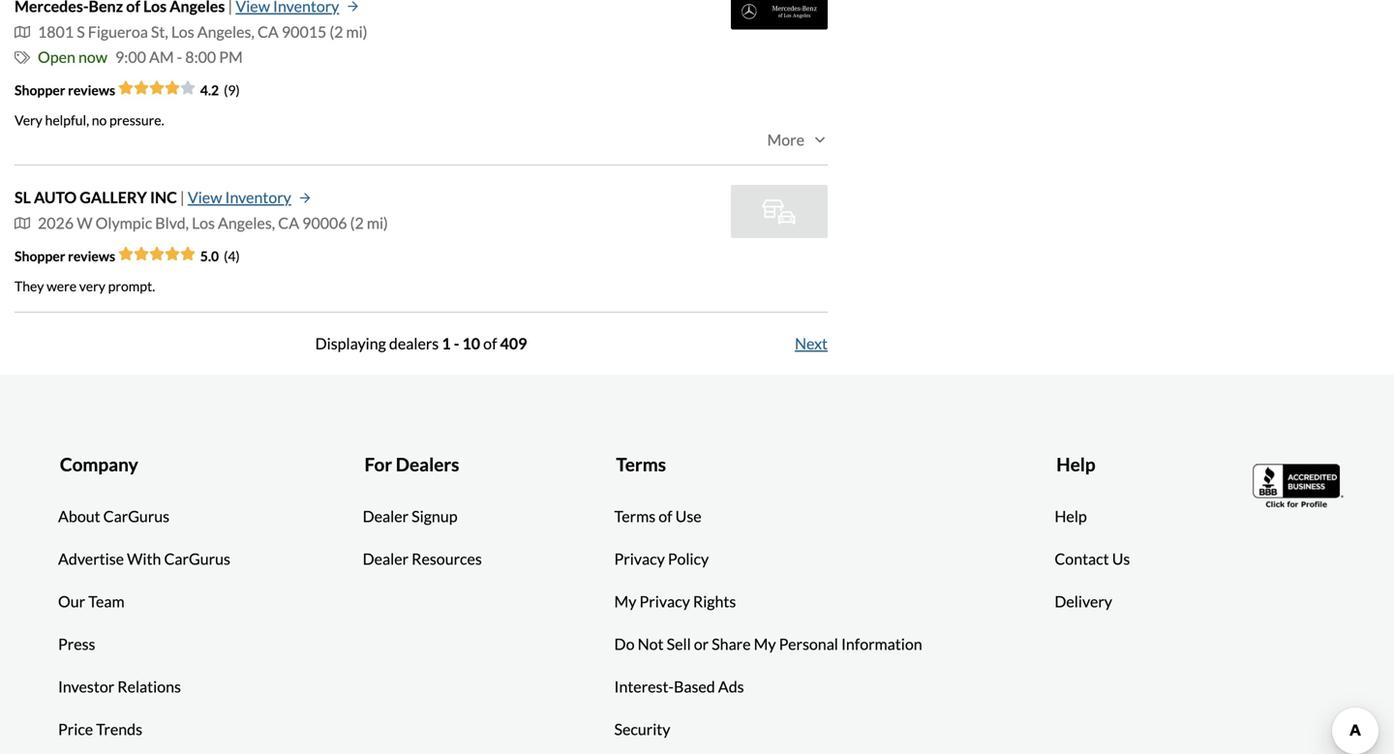 Task type: describe. For each thing, give the bounding box(es) containing it.
angeles, for 90006
[[218, 213, 275, 232]]

terms of use link
[[614, 505, 702, 528]]

pressure.
[[109, 112, 164, 128]]

shopper reviews for 2026
[[15, 248, 118, 264]]

security link
[[614, 718, 671, 741]]

with
[[127, 549, 161, 568]]

investor
[[58, 677, 114, 696]]

very helpful, no pressure.
[[15, 112, 164, 128]]

dealer for dealer resources
[[363, 549, 409, 568]]

more
[[767, 130, 805, 149]]

for
[[365, 453, 392, 476]]

open
[[38, 48, 75, 66]]

terms for terms of use
[[614, 507, 656, 526]]

very
[[79, 278, 106, 294]]

(4)
[[224, 248, 240, 264]]

price trends link
[[58, 718, 142, 741]]

2026
[[38, 213, 74, 232]]

inventory
[[225, 188, 291, 207]]

price
[[58, 720, 93, 739]]

pm
[[219, 48, 243, 66]]

interest-based ads
[[614, 677, 744, 696]]

dealers
[[389, 334, 439, 353]]

los for blvd,
[[192, 213, 215, 232]]

privacy policy link
[[614, 548, 709, 571]]

about cargurus
[[58, 507, 170, 526]]

signup
[[412, 507, 458, 526]]

9:00
[[115, 48, 146, 66]]

personal
[[779, 635, 839, 654]]

st,
[[151, 22, 168, 41]]

investor relations
[[58, 677, 181, 696]]

about cargurus link
[[58, 505, 170, 528]]

dealers
[[396, 453, 459, 476]]

1 vertical spatial privacy
[[640, 592, 690, 611]]

dealer signup link
[[363, 505, 458, 528]]

based
[[674, 677, 715, 696]]

sl auto gallery inc |
[[15, 188, 185, 207]]

shopper reviews for 1801
[[15, 82, 118, 98]]

auto
[[34, 188, 77, 207]]

1 horizontal spatial -
[[454, 334, 459, 353]]

dealer for dealer signup
[[363, 507, 409, 526]]

5.0
[[200, 248, 219, 264]]

help link
[[1055, 505, 1087, 528]]

interest-
[[614, 677, 674, 696]]

figueroa
[[88, 22, 148, 41]]

us
[[1112, 549, 1130, 568]]

shopper for 2026 w olympic blvd, los angeles, ca 90006         (2 mi)
[[15, 248, 65, 264]]

sl
[[15, 188, 31, 207]]

our team
[[58, 592, 125, 611]]

ca for 90006
[[278, 213, 299, 232]]

rights
[[693, 592, 736, 611]]

privacy policy
[[614, 549, 709, 568]]

dealer resources
[[363, 549, 482, 568]]

gallery
[[80, 188, 147, 207]]

interest-based ads link
[[614, 675, 744, 699]]

409
[[500, 334, 527, 353]]

next link
[[795, 334, 828, 353]]

terms for terms
[[616, 453, 666, 476]]

sell
[[667, 635, 691, 654]]

1
[[442, 334, 451, 353]]

1801 s figueroa st, los angeles, ca 90015         (2 mi)
[[38, 22, 368, 41]]

my privacy rights
[[614, 592, 736, 611]]

information
[[842, 635, 923, 654]]

10
[[462, 334, 480, 353]]

share
[[712, 635, 751, 654]]

mi) for 1801 s figueroa st, los angeles, ca 90015         (2 mi)
[[346, 22, 368, 41]]

4.2 (9)
[[200, 82, 240, 98]]

sl auto gallery inc logo image
[[731, 185, 828, 238]]

our
[[58, 592, 85, 611]]

about
[[58, 507, 100, 526]]

advertise with cargurus
[[58, 549, 230, 568]]

resources
[[412, 549, 482, 568]]

dealer signup
[[363, 507, 458, 526]]

angle down image
[[812, 132, 828, 147]]

helpful,
[[45, 112, 89, 128]]

delivery link
[[1055, 590, 1113, 613]]

map image
[[15, 24, 30, 40]]

trends
[[96, 720, 142, 739]]

(2 for 90006
[[350, 213, 364, 232]]



Task type: vqa. For each thing, say whether or not it's contained in the screenshot.
first reviews from the top of the page
yes



Task type: locate. For each thing, give the bounding box(es) containing it.
2 shopper from the top
[[15, 248, 65, 264]]

los for st,
[[171, 22, 194, 41]]

- right am
[[177, 48, 182, 66]]

0 vertical spatial terms
[[616, 453, 666, 476]]

mi) right 90006
[[367, 213, 388, 232]]

olympic
[[95, 213, 152, 232]]

shopper reviews
[[15, 82, 118, 98], [15, 248, 118, 264]]

view inventory
[[188, 188, 291, 207]]

mercedes-benz of los angeles logo image
[[731, 0, 828, 29]]

1 vertical spatial (2
[[350, 213, 364, 232]]

0 vertical spatial (2
[[330, 22, 343, 41]]

2 reviews from the top
[[68, 248, 115, 264]]

cargurus
[[103, 507, 170, 526], [164, 549, 230, 568]]

press
[[58, 635, 95, 654]]

cargurus up with
[[103, 507, 170, 526]]

advertise with cargurus link
[[58, 548, 230, 571]]

shopper for 1801 s figueroa st, los angeles, ca 90015         (2 mi)
[[15, 82, 65, 98]]

0 horizontal spatial (2
[[330, 22, 343, 41]]

blvd,
[[155, 213, 189, 232]]

1 vertical spatial los
[[192, 213, 215, 232]]

los right st,
[[171, 22, 194, 41]]

0 vertical spatial of
[[483, 334, 497, 353]]

or
[[694, 635, 709, 654]]

now
[[78, 48, 108, 66]]

do
[[614, 635, 635, 654]]

(2 for 90015
[[330, 22, 343, 41]]

2 shopper reviews from the top
[[15, 248, 118, 264]]

0 horizontal spatial my
[[614, 592, 637, 611]]

8:00
[[185, 48, 216, 66]]

no
[[92, 112, 107, 128]]

terms of use
[[614, 507, 702, 526]]

map image
[[15, 216, 30, 231]]

5.0 (4)
[[200, 248, 240, 264]]

reviews for olympic
[[68, 248, 115, 264]]

0 vertical spatial privacy
[[614, 549, 665, 568]]

- right 1
[[454, 334, 459, 353]]

more button
[[767, 130, 828, 149]]

privacy
[[614, 549, 665, 568], [640, 592, 690, 611]]

90006
[[302, 213, 347, 232]]

los down view
[[192, 213, 215, 232]]

help up contact
[[1055, 507, 1087, 526]]

1 horizontal spatial my
[[754, 635, 776, 654]]

my privacy rights link
[[614, 590, 736, 613]]

terms up the privacy policy
[[614, 507, 656, 526]]

0 vertical spatial my
[[614, 592, 637, 611]]

1 vertical spatial angeles,
[[218, 213, 275, 232]]

my up do
[[614, 592, 637, 611]]

angeles, down view inventory link
[[218, 213, 275, 232]]

ca for 90015
[[258, 22, 279, 41]]

1 vertical spatial my
[[754, 635, 776, 654]]

1 vertical spatial dealer
[[363, 549, 409, 568]]

investor relations link
[[58, 675, 181, 699]]

reviews for figueroa
[[68, 82, 115, 98]]

do not sell or share my personal information
[[614, 635, 923, 654]]

for dealers
[[365, 453, 459, 476]]

shopper
[[15, 82, 65, 98], [15, 248, 65, 264]]

0 vertical spatial cargurus
[[103, 507, 170, 526]]

am
[[149, 48, 174, 66]]

1 vertical spatial of
[[659, 507, 673, 526]]

relations
[[117, 677, 181, 696]]

help up 'help' link at the right bottom of page
[[1057, 453, 1096, 476]]

delivery
[[1055, 592, 1113, 611]]

use
[[676, 507, 702, 526]]

0 vertical spatial shopper
[[15, 82, 65, 98]]

advertise
[[58, 549, 124, 568]]

company
[[60, 453, 138, 476]]

inc
[[150, 188, 177, 207]]

1 vertical spatial terms
[[614, 507, 656, 526]]

ca
[[258, 22, 279, 41], [278, 213, 299, 232]]

ca left 90015
[[258, 22, 279, 41]]

|
[[180, 188, 185, 207]]

ads
[[718, 677, 744, 696]]

displaying dealers 1 - 10 of 409
[[315, 334, 527, 353]]

1 vertical spatial -
[[454, 334, 459, 353]]

angeles, up the pm
[[197, 22, 255, 41]]

0 vertical spatial dealer
[[363, 507, 409, 526]]

my
[[614, 592, 637, 611], [754, 635, 776, 654]]

shopper up very
[[15, 82, 65, 98]]

0 horizontal spatial arrow right image
[[299, 192, 311, 204]]

team
[[88, 592, 125, 611]]

4.2
[[200, 82, 219, 98]]

0 vertical spatial help
[[1057, 453, 1096, 476]]

0 vertical spatial shopper reviews
[[15, 82, 118, 98]]

contact
[[1055, 549, 1109, 568]]

w
[[77, 213, 92, 232]]

1 horizontal spatial (2
[[350, 213, 364, 232]]

click for the bbb business review of this auto listing service in cambridge ma image
[[1253, 462, 1346, 510]]

1 vertical spatial ca
[[278, 213, 299, 232]]

angeles, for 90015
[[197, 22, 255, 41]]

mi) for 2026 w olympic blvd, los angeles, ca 90006         (2 mi)
[[367, 213, 388, 232]]

1 vertical spatial shopper
[[15, 248, 65, 264]]

1 dealer from the top
[[363, 507, 409, 526]]

help
[[1057, 453, 1096, 476], [1055, 507, 1087, 526]]

1 vertical spatial arrow right image
[[299, 192, 311, 204]]

dealer resources link
[[363, 548, 482, 571]]

mi) right 90015
[[346, 22, 368, 41]]

contact us link
[[1055, 548, 1130, 571]]

1 reviews from the top
[[68, 82, 115, 98]]

prompt.
[[108, 278, 155, 294]]

view inventory link
[[188, 185, 311, 211]]

reviews up very helpful, no pressure.
[[68, 82, 115, 98]]

0 vertical spatial reviews
[[68, 82, 115, 98]]

1 vertical spatial help
[[1055, 507, 1087, 526]]

of inside the terms of use link
[[659, 507, 673, 526]]

0 vertical spatial angeles,
[[197, 22, 255, 41]]

of left the use
[[659, 507, 673, 526]]

terms
[[616, 453, 666, 476], [614, 507, 656, 526]]

1 vertical spatial shopper reviews
[[15, 248, 118, 264]]

s
[[77, 22, 85, 41]]

1801
[[38, 22, 74, 41]]

contact us
[[1055, 549, 1130, 568]]

tags image
[[15, 50, 30, 65]]

0 vertical spatial ca
[[258, 22, 279, 41]]

shopper reviews up were on the left of page
[[15, 248, 118, 264]]

very
[[15, 112, 42, 128]]

policy
[[668, 549, 709, 568]]

1 vertical spatial cargurus
[[164, 549, 230, 568]]

not
[[638, 635, 664, 654]]

0 horizontal spatial of
[[483, 334, 497, 353]]

do not sell or share my personal information link
[[614, 633, 923, 656]]

press link
[[58, 633, 95, 656]]

angeles,
[[197, 22, 255, 41], [218, 213, 275, 232]]

los
[[171, 22, 194, 41], [192, 213, 215, 232]]

reviews up very
[[68, 248, 115, 264]]

mi)
[[346, 22, 368, 41], [367, 213, 388, 232]]

2026 w olympic blvd, los angeles, ca 90006         (2 mi)
[[38, 213, 388, 232]]

next
[[795, 334, 828, 353]]

0 vertical spatial los
[[171, 22, 194, 41]]

price trends
[[58, 720, 142, 739]]

1 horizontal spatial of
[[659, 507, 673, 526]]

open now 9:00 am - 8:00 pm
[[38, 48, 243, 66]]

shopper up they
[[15, 248, 65, 264]]

privacy down privacy policy link
[[640, 592, 690, 611]]

ca left 90006
[[278, 213, 299, 232]]

(2
[[330, 22, 343, 41], [350, 213, 364, 232]]

arrow right image
[[347, 1, 359, 12], [299, 192, 311, 204]]

1 vertical spatial mi)
[[367, 213, 388, 232]]

(9)
[[224, 82, 240, 98]]

1 horizontal spatial arrow right image
[[347, 1, 359, 12]]

our team link
[[58, 590, 125, 613]]

(2 right 90015
[[330, 22, 343, 41]]

terms up the terms of use at bottom
[[616, 453, 666, 476]]

of right 10
[[483, 334, 497, 353]]

1 vertical spatial reviews
[[68, 248, 115, 264]]

view
[[188, 188, 222, 207]]

displaying
[[315, 334, 386, 353]]

arrow right image inside view inventory link
[[299, 192, 311, 204]]

0 vertical spatial mi)
[[346, 22, 368, 41]]

dealer down dealer signup link
[[363, 549, 409, 568]]

privacy down the terms of use link
[[614, 549, 665, 568]]

security
[[614, 720, 671, 739]]

0 vertical spatial -
[[177, 48, 182, 66]]

90015
[[282, 22, 327, 41]]

(2 right 90006
[[350, 213, 364, 232]]

they
[[15, 278, 44, 294]]

shopper reviews up helpful,
[[15, 82, 118, 98]]

they were very prompt.
[[15, 278, 155, 294]]

1 shopper reviews from the top
[[15, 82, 118, 98]]

dealer left signup
[[363, 507, 409, 526]]

my right share at right
[[754, 635, 776, 654]]

0 vertical spatial arrow right image
[[347, 1, 359, 12]]

1 shopper from the top
[[15, 82, 65, 98]]

2 dealer from the top
[[363, 549, 409, 568]]

cargurus right with
[[164, 549, 230, 568]]

0 horizontal spatial -
[[177, 48, 182, 66]]



